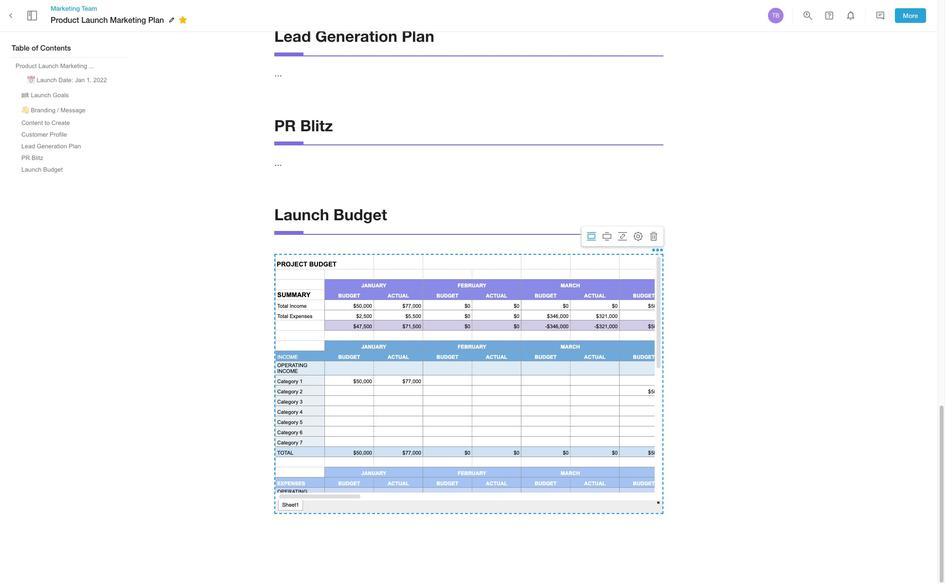 Task type: locate. For each thing, give the bounding box(es) containing it.
marketing team link
[[51, 4, 190, 13]]

date:
[[59, 77, 73, 84]]

lead inside content to create customer profile lead generation plan pr blitz launch budget
[[21, 143, 35, 150]]

product inside button
[[16, 63, 37, 70]]

product for product launch marketing plan
[[51, 15, 79, 24]]

📅 launch date: jan 1, 2022
[[27, 77, 107, 84]]

table
[[12, 43, 30, 52]]

0 vertical spatial budget
[[43, 166, 63, 173]]

1 vertical spatial product
[[16, 63, 37, 70]]

launch budget button
[[18, 165, 67, 175]]

1 vertical spatial plan
[[402, 27, 435, 45]]

marketing left team
[[51, 4, 80, 12]]

more
[[904, 12, 919, 19]]

lead generation plan
[[275, 27, 435, 45]]

1 horizontal spatial lead
[[275, 27, 311, 45]]

1 vertical spatial generation
[[37, 143, 67, 150]]

marketing up 📅 launch date: jan 1, 2022 button at the top left of the page
[[60, 63, 87, 70]]

launch for 📅 launch date: jan 1, 2022
[[37, 77, 57, 84]]

budget
[[43, 166, 63, 173], [334, 206, 387, 224]]

contents
[[40, 43, 71, 52]]

generation
[[316, 27, 398, 45], [37, 143, 67, 150]]

0 vertical spatial generation
[[316, 27, 398, 45]]

generation inside content to create customer profile lead generation plan pr blitz launch budget
[[37, 143, 67, 150]]

content
[[21, 120, 43, 127]]

0 horizontal spatial lead
[[21, 143, 35, 150]]

0 vertical spatial pr
[[275, 116, 296, 135]]

marketing for product launch marketing plan
[[110, 15, 146, 24]]

marketing down marketing team link
[[110, 15, 146, 24]]

0 horizontal spatial product
[[16, 63, 37, 70]]

1 vertical spatial budget
[[334, 206, 387, 224]]

…
[[275, 69, 282, 78], [275, 159, 282, 167]]

0 horizontal spatial generation
[[37, 143, 67, 150]]

customer
[[21, 131, 48, 138]]

2 vertical spatial marketing
[[60, 63, 87, 70]]

0 vertical spatial lead
[[275, 27, 311, 45]]

...
[[89, 63, 94, 70]]

1 horizontal spatial pr
[[275, 116, 296, 135]]

0 horizontal spatial pr
[[21, 155, 30, 162]]

tb button
[[767, 6, 786, 25]]

👋 branding / message
[[21, 107, 85, 114]]

product up 📅
[[16, 63, 37, 70]]

0 vertical spatial …
[[275, 69, 282, 78]]

🏁 launch goals
[[21, 92, 69, 99]]

product down marketing team
[[51, 15, 79, 24]]

🏁 launch goals button
[[18, 88, 73, 102]]

plan inside content to create customer profile lead generation plan pr blitz launch budget
[[69, 143, 81, 150]]

marketing
[[51, 4, 80, 12], [110, 15, 146, 24], [60, 63, 87, 70]]

/
[[57, 107, 59, 114]]

2 vertical spatial plan
[[69, 143, 81, 150]]

marketing team
[[51, 4, 97, 12]]

1 vertical spatial blitz
[[32, 155, 43, 162]]

📅 launch date: jan 1, 2022 button
[[23, 73, 111, 87]]

launch inside content to create customer profile lead generation plan pr blitz launch budget
[[21, 166, 42, 173]]

0 horizontal spatial plan
[[69, 143, 81, 150]]

1 vertical spatial pr
[[21, 155, 30, 162]]

1 horizontal spatial product
[[51, 15, 79, 24]]

product launch marketing ...
[[16, 63, 94, 70]]

launch
[[81, 15, 108, 24], [38, 63, 59, 70], [37, 77, 57, 84], [31, 92, 51, 99], [21, 166, 42, 173], [275, 206, 329, 224]]

1 … from the top
[[275, 69, 282, 78]]

1 vertical spatial …
[[275, 159, 282, 167]]

lead
[[275, 27, 311, 45], [21, 143, 35, 150]]

blitz
[[301, 116, 333, 135], [32, 155, 43, 162]]

👋
[[21, 107, 29, 114]]

create
[[51, 120, 70, 127]]

1 horizontal spatial plan
[[148, 15, 164, 24]]

0 horizontal spatial budget
[[43, 166, 63, 173]]

product
[[51, 15, 79, 24], [16, 63, 37, 70]]

plan
[[148, 15, 164, 24], [402, 27, 435, 45], [69, 143, 81, 150]]

0 vertical spatial blitz
[[301, 116, 333, 135]]

1 vertical spatial lead
[[21, 143, 35, 150]]

of
[[32, 43, 38, 52]]

marketing inside button
[[60, 63, 87, 70]]

launch for product launch marketing plan
[[81, 15, 108, 24]]

2 horizontal spatial plan
[[402, 27, 435, 45]]

1 vertical spatial marketing
[[110, 15, 146, 24]]

0 vertical spatial product
[[51, 15, 79, 24]]

0 horizontal spatial blitz
[[32, 155, 43, 162]]

pr
[[275, 116, 296, 135], [21, 155, 30, 162]]



Task type: vqa. For each thing, say whether or not it's contained in the screenshot.
the rightmost plan
yes



Task type: describe. For each thing, give the bounding box(es) containing it.
jan
[[75, 77, 85, 84]]

branding
[[31, 107, 55, 114]]

goals
[[53, 92, 69, 99]]

👋 branding / message button
[[18, 103, 89, 117]]

lead generation plan button
[[18, 141, 85, 152]]

product launch marketing ... button
[[12, 61, 98, 72]]

content to create button
[[18, 118, 74, 129]]

more button
[[896, 8, 927, 23]]

customer profile button
[[18, 129, 71, 140]]

pr blitz
[[275, 116, 333, 135]]

marketing for product launch marketing ...
[[60, 63, 87, 70]]

product for product launch marketing ...
[[16, 63, 37, 70]]

content to create customer profile lead generation plan pr blitz launch budget
[[21, 120, 81, 173]]

📅
[[27, 77, 35, 84]]

launch for product launch marketing ...
[[38, 63, 59, 70]]

pr inside content to create customer profile lead generation plan pr blitz launch budget
[[21, 155, 30, 162]]

budget inside content to create customer profile lead generation plan pr blitz launch budget
[[43, 166, 63, 173]]

blitz inside content to create customer profile lead generation plan pr blitz launch budget
[[32, 155, 43, 162]]

tb
[[773, 12, 780, 19]]

1,
[[87, 77, 92, 84]]

1 horizontal spatial budget
[[334, 206, 387, 224]]

team
[[82, 4, 97, 12]]

1 horizontal spatial generation
[[316, 27, 398, 45]]

0 vertical spatial plan
[[148, 15, 164, 24]]

0 vertical spatial marketing
[[51, 4, 80, 12]]

1 horizontal spatial blitz
[[301, 116, 333, 135]]

pr blitz button
[[18, 153, 47, 164]]

to
[[45, 120, 50, 127]]

table of contents
[[12, 43, 71, 52]]

launch budget
[[275, 206, 387, 224]]

2 … from the top
[[275, 159, 282, 167]]

🏁
[[21, 92, 29, 99]]

profile
[[50, 131, 67, 138]]

launch for 🏁 launch goals
[[31, 92, 51, 99]]

message
[[61, 107, 85, 114]]

product launch marketing plan
[[51, 15, 164, 24]]

2022
[[93, 77, 107, 84]]



